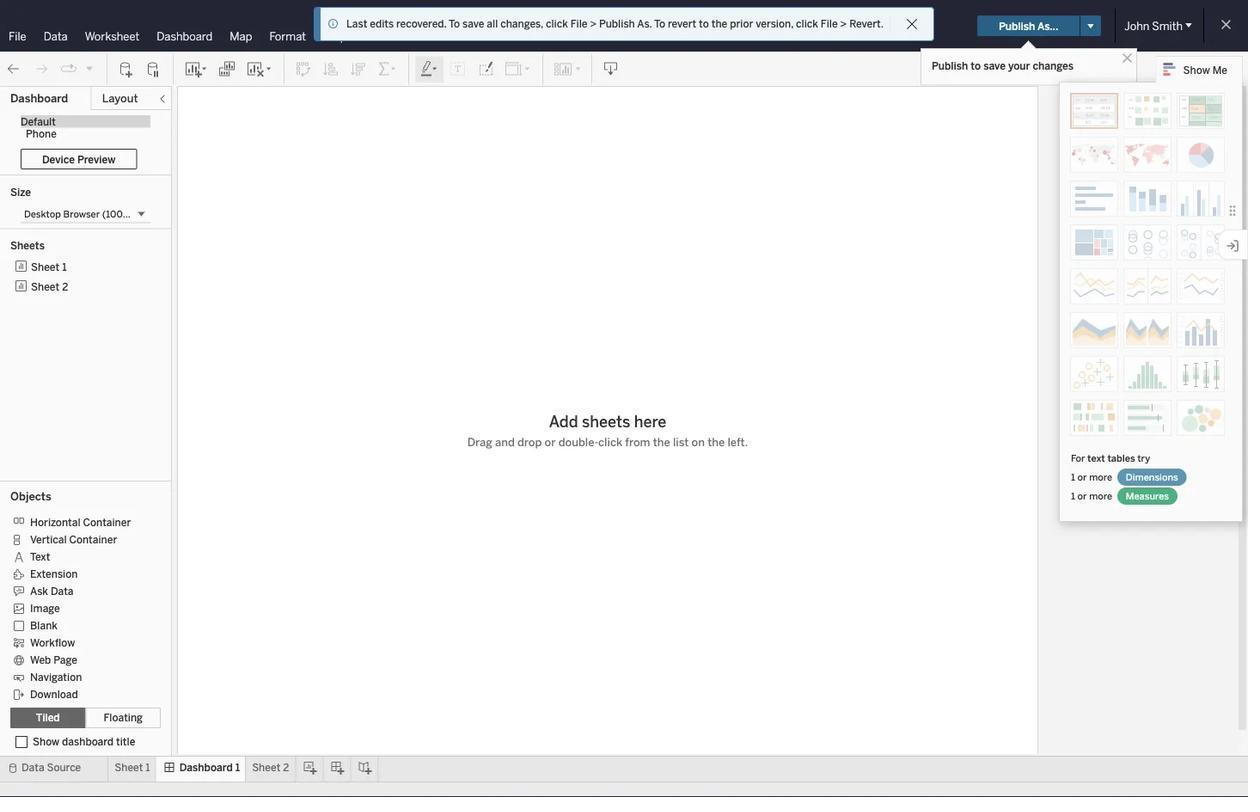 Task type: describe. For each thing, give the bounding box(es) containing it.
double-
[[559, 435, 599, 449]]

new workbook (tableau public)
[[498, 18, 704, 34]]

revert
[[668, 18, 697, 30]]

download
[[30, 688, 78, 701]]

dashboard 1
[[179, 762, 240, 774]]

2 to from the left
[[655, 18, 666, 30]]

sheets
[[10, 240, 45, 252]]

preview
[[77, 153, 116, 165]]

sheet 1 inside list box
[[31, 261, 67, 273]]

add
[[549, 413, 578, 431]]

data for data
[[44, 29, 68, 43]]

extension option
[[10, 565, 148, 582]]

phone
[[26, 128, 57, 140]]

changes
[[1033, 59, 1074, 72]]

vertical container option
[[10, 531, 148, 548]]

default
[[21, 115, 56, 128]]

publish as... button
[[978, 15, 1080, 36]]

redo image
[[33, 61, 50, 78]]

1 or more for dimensions
[[1072, 471, 1115, 483]]

swap rows and columns image
[[295, 61, 312, 78]]

duplicate image
[[218, 61, 236, 78]]

edits
[[370, 18, 394, 30]]

prior
[[730, 18, 754, 30]]

ask data option
[[10, 582, 148, 599]]

for text tables try
[[1072, 452, 1151, 464]]

from
[[626, 435, 651, 449]]

last edits recovered. to save all changes, click file > publish as. to revert to the prior version, click file > revert.
[[347, 18, 884, 30]]

ask
[[30, 585, 48, 598]]

1 horizontal spatial to
[[971, 59, 982, 72]]

1 or more for measures
[[1072, 490, 1115, 502]]

floating
[[104, 712, 143, 724]]

device preview
[[42, 153, 116, 165]]

blank
[[30, 620, 58, 632]]

image option
[[10, 599, 148, 617]]

default phone
[[21, 115, 57, 140]]

2 > from the left
[[841, 18, 847, 30]]

publish for publish to save your changes
[[932, 59, 969, 72]]

1 horizontal spatial save
[[984, 59, 1006, 72]]

or for dimensions
[[1078, 471, 1088, 483]]

or inside add sheets here drag and drop or double-click from the list on the left.
[[545, 435, 556, 449]]

2 vertical spatial dashboard
[[179, 762, 233, 774]]

vertical
[[30, 534, 67, 546]]

fit image
[[505, 61, 532, 78]]

800)
[[139, 208, 161, 220]]

workbook
[[529, 18, 596, 34]]

publish as...
[[999, 20, 1059, 32]]

2 horizontal spatial file
[[821, 18, 838, 30]]

desktop browser (1000 x 800)
[[24, 208, 161, 220]]

add sheets here drag and drop or double-click from the list on the left.
[[468, 413, 749, 449]]

container for vertical container
[[69, 534, 117, 546]]

navigation
[[30, 671, 82, 684]]

blank option
[[10, 617, 148, 634]]

dimensions
[[1127, 471, 1179, 483]]

changes,
[[501, 18, 544, 30]]

new
[[498, 18, 526, 34]]

publish inside alert
[[600, 18, 635, 30]]

more for dimensions
[[1090, 471, 1113, 483]]

0 horizontal spatial replay animation image
[[60, 60, 77, 78]]

show/hide cards image
[[554, 61, 581, 78]]

last edits recovered. to save all changes, click file > publish as. to revert to the prior version, click file > revert. alert
[[347, 16, 884, 32]]

horizontal
[[30, 516, 80, 529]]

container for horizontal container
[[83, 516, 131, 529]]

the inside alert
[[712, 18, 728, 30]]

data source
[[22, 762, 81, 774]]

john
[[1125, 19, 1150, 33]]

size
[[10, 186, 31, 198]]

0 horizontal spatial file
[[9, 29, 26, 43]]

as...
[[1038, 20, 1059, 32]]

here
[[634, 413, 667, 431]]

download option
[[10, 685, 148, 703]]

save inside alert
[[463, 18, 485, 30]]

public)
[[659, 18, 704, 34]]

format workbook image
[[477, 61, 495, 78]]

click inside add sheets here drag and drop or double-click from the list on the left.
[[599, 435, 623, 449]]

last
[[347, 18, 368, 30]]

version,
[[756, 18, 794, 30]]

format
[[270, 29, 306, 43]]

title
[[116, 736, 135, 748]]

list box containing sheet 1
[[10, 257, 161, 476]]

to inside last edits recovered. to save all changes, click file > publish as. to revert to the prior version, click file > revert. alert
[[699, 18, 709, 30]]

close image
[[1120, 50, 1136, 66]]

show me
[[1184, 63, 1228, 76]]

new worksheet image
[[184, 61, 208, 78]]

sort ascending image
[[323, 61, 340, 78]]

info image
[[328, 18, 340, 30]]

data for data source
[[22, 762, 44, 774]]

1 inside list box
[[62, 261, 67, 273]]

togglestate option group
[[10, 708, 161, 728]]

extension
[[30, 568, 78, 580]]

dashboard
[[62, 736, 114, 748]]

show me button
[[1156, 56, 1244, 83]]

show labels image
[[450, 61, 467, 78]]

text
[[30, 551, 50, 563]]

(tableau
[[599, 18, 655, 34]]

navigation option
[[10, 668, 148, 685]]

1 vertical spatial dashboard
[[10, 92, 68, 105]]

help
[[323, 29, 347, 43]]

web page
[[30, 654, 77, 666]]

new data source image
[[118, 61, 135, 78]]

layout
[[102, 92, 138, 105]]



Task type: vqa. For each thing, say whether or not it's contained in the screenshot.
the All to the bottom
no



Task type: locate. For each thing, give the bounding box(es) containing it.
2 horizontal spatial click
[[796, 18, 819, 30]]

save left all
[[463, 18, 485, 30]]

me
[[1213, 63, 1228, 76]]

2 vertical spatial data
[[22, 762, 44, 774]]

sheet 1 down title
[[115, 762, 150, 774]]

1 horizontal spatial replay animation image
[[84, 63, 95, 73]]

show dashboard title
[[33, 736, 135, 748]]

objects list box
[[10, 508, 161, 703]]

text
[[1088, 452, 1106, 464]]

0 horizontal spatial show
[[33, 736, 59, 748]]

to
[[449, 18, 460, 30], [655, 18, 666, 30]]

file
[[571, 18, 588, 30], [821, 18, 838, 30], [9, 29, 26, 43]]

1 or more
[[1072, 471, 1115, 483], [1072, 490, 1115, 502]]

the left prior on the top
[[712, 18, 728, 30]]

on
[[692, 435, 705, 449]]

0 vertical spatial to
[[699, 18, 709, 30]]

to right as.
[[655, 18, 666, 30]]

2 more from the top
[[1090, 490, 1113, 502]]

1 horizontal spatial 2
[[283, 762, 289, 774]]

worksheet
[[85, 29, 140, 43]]

0 horizontal spatial >
[[590, 18, 597, 30]]

0 horizontal spatial 2
[[62, 280, 68, 293]]

image
[[30, 602, 60, 615]]

publish to save your changes
[[932, 59, 1074, 72]]

show for show me
[[1184, 63, 1211, 76]]

1 vertical spatial save
[[984, 59, 1006, 72]]

click right changes,
[[546, 18, 568, 30]]

container down horizontal container
[[69, 534, 117, 546]]

show down tiled
[[33, 736, 59, 748]]

1 vertical spatial or
[[1078, 471, 1088, 483]]

smith
[[1153, 19, 1183, 33]]

0 vertical spatial dashboard
[[157, 29, 213, 43]]

horizontal container
[[30, 516, 131, 529]]

2 1 or more from the top
[[1072, 490, 1115, 502]]

0 vertical spatial show
[[1184, 63, 1211, 76]]

> left (tableau
[[590, 18, 597, 30]]

replay animation image right redo image
[[60, 60, 77, 78]]

1 vertical spatial sheet 1
[[115, 762, 150, 774]]

pause auto updates image
[[145, 61, 163, 78]]

sheet 2 down sheets
[[31, 280, 68, 293]]

replay animation image
[[60, 60, 77, 78], [84, 63, 95, 73]]

file up undo image
[[9, 29, 26, 43]]

1 vertical spatial to
[[971, 59, 982, 72]]

0 horizontal spatial to
[[699, 18, 709, 30]]

x
[[131, 208, 136, 220]]

web page option
[[10, 651, 148, 668]]

publish for publish as...
[[999, 20, 1036, 32]]

1 vertical spatial 2
[[283, 762, 289, 774]]

measures
[[1127, 490, 1170, 502]]

1 vertical spatial data
[[51, 585, 74, 598]]

vertical container
[[30, 534, 117, 546]]

your
[[1009, 59, 1031, 72]]

(1000
[[102, 208, 129, 220]]

desktop
[[24, 208, 61, 220]]

collapse image
[[157, 94, 168, 104]]

publish
[[600, 18, 635, 30], [999, 20, 1036, 32], [932, 59, 969, 72]]

data left source
[[22, 762, 44, 774]]

publish left your
[[932, 59, 969, 72]]

1 to from the left
[[449, 18, 460, 30]]

tiled
[[36, 712, 60, 724]]

john smith
[[1125, 19, 1183, 33]]

0 vertical spatial sheet 2
[[31, 280, 68, 293]]

save
[[463, 18, 485, 30], [984, 59, 1006, 72]]

show for show dashboard title
[[33, 736, 59, 748]]

totals image
[[378, 61, 398, 78]]

1 1 or more from the top
[[1072, 471, 1115, 483]]

undo image
[[5, 61, 22, 78]]

sheet 1
[[31, 261, 67, 273], [115, 762, 150, 774]]

sheet 2 right dashboard 1
[[252, 762, 289, 774]]

2
[[62, 280, 68, 293], [283, 762, 289, 774]]

2 right dashboard 1
[[283, 762, 289, 774]]

0 horizontal spatial to
[[449, 18, 460, 30]]

container
[[83, 516, 131, 529], [69, 534, 117, 546]]

clear sheet image
[[246, 61, 274, 78]]

1 vertical spatial show
[[33, 736, 59, 748]]

device preview button
[[21, 149, 137, 169]]

1 vertical spatial container
[[69, 534, 117, 546]]

0 horizontal spatial publish
[[600, 18, 635, 30]]

> left revert.
[[841, 18, 847, 30]]

2 horizontal spatial publish
[[999, 20, 1036, 32]]

try
[[1138, 452, 1151, 464]]

click down the sheets
[[599, 435, 623, 449]]

container up vertical container option
[[83, 516, 131, 529]]

as.
[[638, 18, 652, 30]]

0 horizontal spatial click
[[546, 18, 568, 30]]

1 horizontal spatial click
[[599, 435, 623, 449]]

0 horizontal spatial save
[[463, 18, 485, 30]]

0 horizontal spatial sheet 1
[[31, 261, 67, 273]]

to
[[699, 18, 709, 30], [971, 59, 982, 72]]

sort descending image
[[350, 61, 367, 78]]

0 vertical spatial sheet 1
[[31, 261, 67, 273]]

the right on
[[708, 435, 725, 449]]

save left your
[[984, 59, 1006, 72]]

>
[[590, 18, 597, 30], [841, 18, 847, 30]]

0 vertical spatial container
[[83, 516, 131, 529]]

1
[[62, 261, 67, 273], [1072, 471, 1076, 483], [1072, 490, 1076, 502], [146, 762, 150, 774], [235, 762, 240, 774]]

data inside option
[[51, 585, 74, 598]]

drag
[[468, 435, 493, 449]]

publish left as...
[[999, 20, 1036, 32]]

the left list
[[653, 435, 671, 449]]

to left your
[[971, 59, 982, 72]]

data
[[44, 29, 68, 43], [51, 585, 74, 598], [22, 762, 44, 774]]

2 down browser
[[62, 280, 68, 293]]

source
[[47, 762, 81, 774]]

to right recovered.
[[449, 18, 460, 30]]

for
[[1072, 452, 1086, 464]]

page
[[54, 654, 77, 666]]

1 vertical spatial sheet 2
[[252, 762, 289, 774]]

web
[[30, 654, 51, 666]]

0 vertical spatial or
[[545, 435, 556, 449]]

2 inside list box
[[62, 280, 68, 293]]

0 horizontal spatial sheet 2
[[31, 280, 68, 293]]

tables
[[1108, 452, 1136, 464]]

sheet 1 down sheets
[[31, 261, 67, 273]]

1 more from the top
[[1090, 471, 1113, 483]]

click
[[546, 18, 568, 30], [796, 18, 819, 30], [599, 435, 623, 449]]

0 vertical spatial save
[[463, 18, 485, 30]]

file left revert.
[[821, 18, 838, 30]]

browser
[[63, 208, 100, 220]]

data down extension
[[51, 585, 74, 598]]

0 vertical spatial more
[[1090, 471, 1113, 483]]

2 vertical spatial or
[[1078, 490, 1088, 502]]

publish left as.
[[600, 18, 635, 30]]

1 horizontal spatial publish
[[932, 59, 969, 72]]

or
[[545, 435, 556, 449], [1078, 471, 1088, 483], [1078, 490, 1088, 502]]

show left me
[[1184, 63, 1211, 76]]

highlight image
[[420, 61, 440, 78]]

map
[[230, 29, 252, 43]]

objects
[[10, 489, 51, 503]]

show
[[1184, 63, 1211, 76], [33, 736, 59, 748]]

1 horizontal spatial to
[[655, 18, 666, 30]]

1 horizontal spatial sheet 1
[[115, 762, 150, 774]]

0 vertical spatial 1 or more
[[1072, 471, 1115, 483]]

replay animation image left the new data source 'image' at the top left
[[84, 63, 95, 73]]

1 horizontal spatial sheet 2
[[252, 762, 289, 774]]

more for measures
[[1090, 490, 1113, 502]]

device
[[42, 153, 75, 165]]

1 horizontal spatial file
[[571, 18, 588, 30]]

drop
[[518, 435, 542, 449]]

all
[[487, 18, 498, 30]]

0 vertical spatial data
[[44, 29, 68, 43]]

list box
[[10, 257, 161, 476]]

data up redo image
[[44, 29, 68, 43]]

file up show/hide cards icon
[[571, 18, 588, 30]]

1 > from the left
[[590, 18, 597, 30]]

1 vertical spatial more
[[1090, 490, 1113, 502]]

to right revert
[[699, 18, 709, 30]]

and
[[495, 435, 515, 449]]

ask data
[[30, 585, 74, 598]]

publish inside button
[[999, 20, 1036, 32]]

sheets
[[582, 413, 631, 431]]

horizontal container option
[[10, 513, 148, 531]]

1 horizontal spatial show
[[1184, 63, 1211, 76]]

click right version,
[[796, 18, 819, 30]]

workflow option
[[10, 634, 148, 651]]

text option
[[10, 548, 148, 565]]

revert.
[[850, 18, 884, 30]]

list
[[673, 435, 689, 449]]

recovered.
[[397, 18, 447, 30]]

or for measures
[[1078, 490, 1088, 502]]

download image
[[603, 61, 620, 78]]

1 horizontal spatial >
[[841, 18, 847, 30]]

0 vertical spatial 2
[[62, 280, 68, 293]]

workflow
[[30, 637, 75, 649]]

show inside button
[[1184, 63, 1211, 76]]

sheet
[[31, 261, 60, 273], [31, 280, 60, 293], [115, 762, 143, 774], [252, 762, 281, 774]]

left.
[[728, 435, 749, 449]]

1 vertical spatial 1 or more
[[1072, 490, 1115, 502]]



